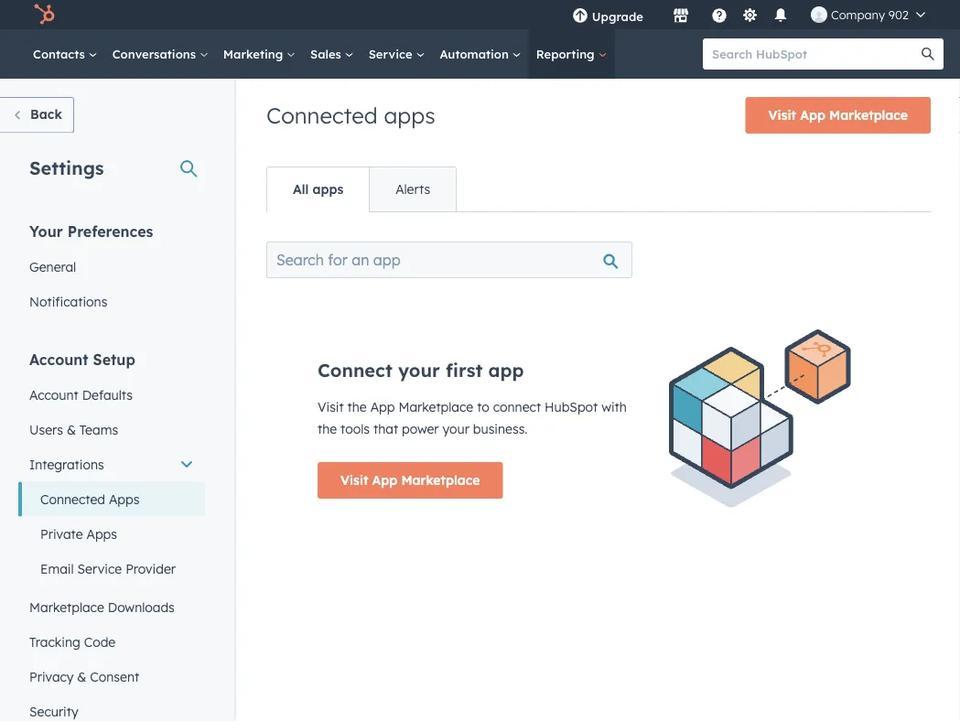 Task type: describe. For each thing, give the bounding box(es) containing it.
automation
[[440, 46, 512, 61]]

Search for an app search field
[[266, 242, 633, 278]]

settings link
[[739, 5, 761, 24]]

notifications link
[[18, 284, 205, 319]]

visit app marketplace for "visit app marketplace" link inside the connect your first app tab panel
[[341, 472, 480, 488]]

tab list containing all apps
[[266, 167, 457, 212]]

apps for private apps
[[86, 526, 117, 542]]

general link
[[18, 249, 205, 284]]

integrations
[[29, 456, 104, 472]]

menu containing company 902
[[559, 0, 938, 29]]

2 vertical spatial visit
[[341, 472, 368, 488]]

search image
[[922, 48, 935, 60]]

tools
[[341, 421, 370, 437]]

company 902 button
[[800, 0, 936, 29]]

company
[[831, 7, 885, 22]]

connect your first app tab panel
[[266, 211, 931, 574]]

your
[[29, 222, 63, 240]]

first
[[446, 359, 483, 382]]

search button
[[913, 38, 944, 70]]

downloads
[[108, 599, 175, 615]]

alerts link
[[369, 168, 456, 211]]

connect your first app
[[318, 359, 524, 382]]

connected for connected apps
[[266, 102, 378, 129]]

marketplaces image
[[673, 8, 689, 25]]

to
[[477, 399, 490, 415]]

with
[[602, 399, 627, 415]]

902
[[889, 7, 909, 22]]

tracking code
[[29, 634, 116, 650]]

marketplace downloads link
[[18, 590, 205, 625]]

reporting link
[[529, 29, 615, 79]]

tracking code link
[[18, 625, 205, 660]]

privacy
[[29, 669, 74, 685]]

marketing
[[223, 46, 287, 61]]

apps for connected apps
[[384, 102, 435, 129]]

users & teams
[[29, 422, 118, 438]]

contacts link
[[26, 29, 105, 79]]

connected apps
[[266, 102, 435, 129]]

0 horizontal spatial the
[[318, 421, 337, 437]]

connected apps
[[40, 491, 140, 507]]

hubspot
[[545, 399, 598, 415]]

consent
[[90, 669, 139, 685]]

preferences
[[67, 222, 153, 240]]

visit app marketplace link inside connect your first app tab panel
[[318, 462, 503, 499]]

settings
[[29, 156, 104, 179]]

1 horizontal spatial the
[[347, 399, 367, 415]]

sales link
[[303, 29, 361, 79]]

users
[[29, 422, 63, 438]]

0 vertical spatial your
[[398, 359, 440, 382]]

conversations
[[112, 46, 199, 61]]

app for "visit app marketplace" link inside the connect your first app tab panel
[[372, 472, 398, 488]]

upgrade image
[[572, 8, 588, 25]]

tracking
[[29, 634, 80, 650]]

marketplaces button
[[662, 0, 700, 29]]

your preferences element
[[18, 221, 205, 319]]

private apps
[[40, 526, 117, 542]]

code
[[84, 634, 116, 650]]

back
[[30, 106, 62, 122]]

general
[[29, 259, 76, 275]]

visit app marketplace for rightmost "visit app marketplace" link
[[769, 107, 908, 123]]

that
[[373, 421, 398, 437]]

email service provider
[[40, 561, 176, 577]]

users & teams link
[[18, 412, 205, 447]]

0 vertical spatial service
[[369, 46, 416, 61]]



Task type: locate. For each thing, give the bounding box(es) containing it.
0 horizontal spatial service
[[77, 561, 122, 577]]

1 horizontal spatial visit app marketplace link
[[746, 97, 931, 134]]

contacts
[[33, 46, 89, 61]]

account defaults
[[29, 387, 133, 403]]

apps up email service provider
[[86, 526, 117, 542]]

menu
[[559, 0, 938, 29]]

1 vertical spatial &
[[77, 669, 86, 685]]

help button
[[704, 0, 735, 29]]

service down private apps link
[[77, 561, 122, 577]]

marketplace
[[829, 107, 908, 123], [399, 399, 473, 415], [401, 472, 480, 488], [29, 599, 104, 615]]

private apps link
[[18, 517, 205, 551]]

0 vertical spatial &
[[67, 422, 76, 438]]

email
[[40, 561, 74, 577]]

connected apps link
[[18, 482, 205, 517]]

service right sales link
[[369, 46, 416, 61]]

your inside visit the app marketplace to connect hubspot with the tools that power your business.
[[443, 421, 470, 437]]

visit app marketplace
[[769, 107, 908, 123], [341, 472, 480, 488]]

app for rightmost "visit app marketplace" link
[[800, 107, 826, 123]]

account up users
[[29, 387, 79, 403]]

notifications
[[29, 293, 107, 309]]

hubspot image
[[33, 4, 55, 26]]

1 vertical spatial apps
[[86, 526, 117, 542]]

connected down sales
[[266, 102, 378, 129]]

connected inside account setup element
[[40, 491, 105, 507]]

0 horizontal spatial &
[[67, 422, 76, 438]]

apps right all at the top
[[313, 181, 343, 197]]

reporting
[[536, 46, 598, 61]]

security link
[[18, 694, 205, 721]]

1 account from the top
[[29, 350, 88, 368]]

connected
[[266, 102, 378, 129], [40, 491, 105, 507]]

teams
[[79, 422, 118, 438]]

visit app marketplace down the power
[[341, 472, 480, 488]]

setup
[[93, 350, 135, 368]]

mateo roberts image
[[811, 6, 827, 23]]

0 horizontal spatial visit app marketplace
[[341, 472, 480, 488]]

power
[[402, 421, 439, 437]]

notifications image
[[772, 8, 789, 25]]

0 horizontal spatial apps
[[313, 181, 343, 197]]

0 vertical spatial account
[[29, 350, 88, 368]]

& right users
[[67, 422, 76, 438]]

1 horizontal spatial &
[[77, 669, 86, 685]]

back link
[[0, 97, 74, 133]]

marketplace up tracking code
[[29, 599, 104, 615]]

account up account defaults
[[29, 350, 88, 368]]

1 horizontal spatial connected
[[266, 102, 378, 129]]

1 vertical spatial apps
[[313, 181, 343, 197]]

1 vertical spatial service
[[77, 561, 122, 577]]

1 vertical spatial account
[[29, 387, 79, 403]]

& inside privacy & consent link
[[77, 669, 86, 685]]

0 vertical spatial the
[[347, 399, 367, 415]]

0 vertical spatial app
[[800, 107, 826, 123]]

1 horizontal spatial apps
[[384, 102, 435, 129]]

1 vertical spatial app
[[370, 399, 395, 415]]

marketplace downloads
[[29, 599, 175, 615]]

integrations button
[[18, 447, 205, 482]]

service
[[369, 46, 416, 61], [77, 561, 122, 577]]

conversations link
[[105, 29, 216, 79]]

apps
[[384, 102, 435, 129], [313, 181, 343, 197]]

account defaults link
[[18, 378, 205, 412]]

visit down search hubspot search field at the top
[[769, 107, 796, 123]]

1 vertical spatial visit app marketplace link
[[318, 462, 503, 499]]

privacy & consent link
[[18, 660, 205, 694]]

visit app marketplace down search hubspot search field at the top
[[769, 107, 908, 123]]

connected up private apps
[[40, 491, 105, 507]]

all
[[293, 181, 309, 197]]

email service provider link
[[18, 551, 205, 586]]

visit up tools
[[318, 399, 344, 415]]

apps inside private apps link
[[86, 526, 117, 542]]

settings image
[[742, 8, 758, 24]]

& for users
[[67, 422, 76, 438]]

apps down service link on the top left
[[384, 102, 435, 129]]

& for privacy
[[77, 669, 86, 685]]

company 902
[[831, 7, 909, 22]]

tab list
[[266, 167, 457, 212]]

privacy & consent
[[29, 669, 139, 685]]

visit the app marketplace to connect hubspot with the tools that power your business.
[[318, 399, 627, 437]]

help image
[[711, 8, 728, 25]]

visit app marketplace link
[[746, 97, 931, 134], [318, 462, 503, 499]]

visit app marketplace inside connect your first app tab panel
[[341, 472, 480, 488]]

0 vertical spatial visit
[[769, 107, 796, 123]]

1 vertical spatial connected
[[40, 491, 105, 507]]

all apps link
[[267, 168, 369, 211]]

hubspot link
[[29, 4, 59, 26]]

apps for connected apps
[[109, 491, 140, 507]]

& right privacy
[[77, 669, 86, 685]]

service inside account setup element
[[77, 561, 122, 577]]

connect
[[493, 399, 541, 415]]

your preferences
[[29, 222, 153, 240]]

marketplace down the power
[[401, 472, 480, 488]]

0 vertical spatial visit app marketplace link
[[746, 97, 931, 134]]

marketplace up the power
[[399, 399, 473, 415]]

&
[[67, 422, 76, 438], [77, 669, 86, 685]]

0 vertical spatial connected
[[266, 102, 378, 129]]

account
[[29, 350, 88, 368], [29, 387, 79, 403]]

provider
[[126, 561, 176, 577]]

0 vertical spatial visit app marketplace
[[769, 107, 908, 123]]

alerts
[[396, 181, 430, 197]]

0 horizontal spatial visit app marketplace link
[[318, 462, 503, 499]]

0 horizontal spatial connected
[[40, 491, 105, 507]]

the left tools
[[318, 421, 337, 437]]

1 vertical spatial your
[[443, 421, 470, 437]]

1 horizontal spatial visit app marketplace
[[769, 107, 908, 123]]

connect
[[318, 359, 392, 382]]

notifications button
[[765, 0, 796, 29]]

apps inside tab list
[[313, 181, 343, 197]]

upgrade
[[592, 9, 643, 24]]

1 vertical spatial visit app marketplace
[[341, 472, 480, 488]]

app up the that on the left
[[370, 399, 395, 415]]

connected for connected apps
[[40, 491, 105, 507]]

app down the that on the left
[[372, 472, 398, 488]]

visit inside visit the app marketplace to connect hubspot with the tools that power your business.
[[318, 399, 344, 415]]

0 vertical spatial apps
[[109, 491, 140, 507]]

apps down 'integrations' button
[[109, 491, 140, 507]]

visit app marketplace link down the power
[[318, 462, 503, 499]]

apps inside the connected apps link
[[109, 491, 140, 507]]

account setup
[[29, 350, 135, 368]]

defaults
[[82, 387, 133, 403]]

account for account defaults
[[29, 387, 79, 403]]

app down search hubspot search field at the top
[[800, 107, 826, 123]]

app
[[488, 359, 524, 382]]

1 horizontal spatial your
[[443, 421, 470, 437]]

all apps
[[293, 181, 343, 197]]

sales
[[310, 46, 345, 61]]

visit down tools
[[341, 472, 368, 488]]

marketplace down search hubspot search field at the top
[[829, 107, 908, 123]]

account for account setup
[[29, 350, 88, 368]]

visit app marketplace link down search hubspot search field at the top
[[746, 97, 931, 134]]

account setup element
[[18, 349, 205, 721]]

0 horizontal spatial your
[[398, 359, 440, 382]]

automation link
[[432, 29, 529, 79]]

your right the power
[[443, 421, 470, 437]]

your
[[398, 359, 440, 382], [443, 421, 470, 437]]

& inside the users & teams link
[[67, 422, 76, 438]]

2 vertical spatial app
[[372, 472, 398, 488]]

1 vertical spatial visit
[[318, 399, 344, 415]]

security
[[29, 703, 78, 719]]

the
[[347, 399, 367, 415], [318, 421, 337, 437]]

0 vertical spatial apps
[[384, 102, 435, 129]]

private
[[40, 526, 83, 542]]

marketplace inside visit the app marketplace to connect hubspot with the tools that power your business.
[[399, 399, 473, 415]]

marketing link
[[216, 29, 303, 79]]

app inside visit the app marketplace to connect hubspot with the tools that power your business.
[[370, 399, 395, 415]]

Search HubSpot search field
[[703, 38, 927, 70]]

business.
[[473, 421, 528, 437]]

apps
[[109, 491, 140, 507], [86, 526, 117, 542]]

app
[[800, 107, 826, 123], [370, 399, 395, 415], [372, 472, 398, 488]]

apps for all apps
[[313, 181, 343, 197]]

visit
[[769, 107, 796, 123], [318, 399, 344, 415], [341, 472, 368, 488]]

2 account from the top
[[29, 387, 79, 403]]

your left first
[[398, 359, 440, 382]]

1 horizontal spatial service
[[369, 46, 416, 61]]

marketplace inside account setup element
[[29, 599, 104, 615]]

service link
[[361, 29, 432, 79]]

1 vertical spatial the
[[318, 421, 337, 437]]

the up tools
[[347, 399, 367, 415]]



Task type: vqa. For each thing, say whether or not it's contained in the screenshot.
the Marketplace
yes



